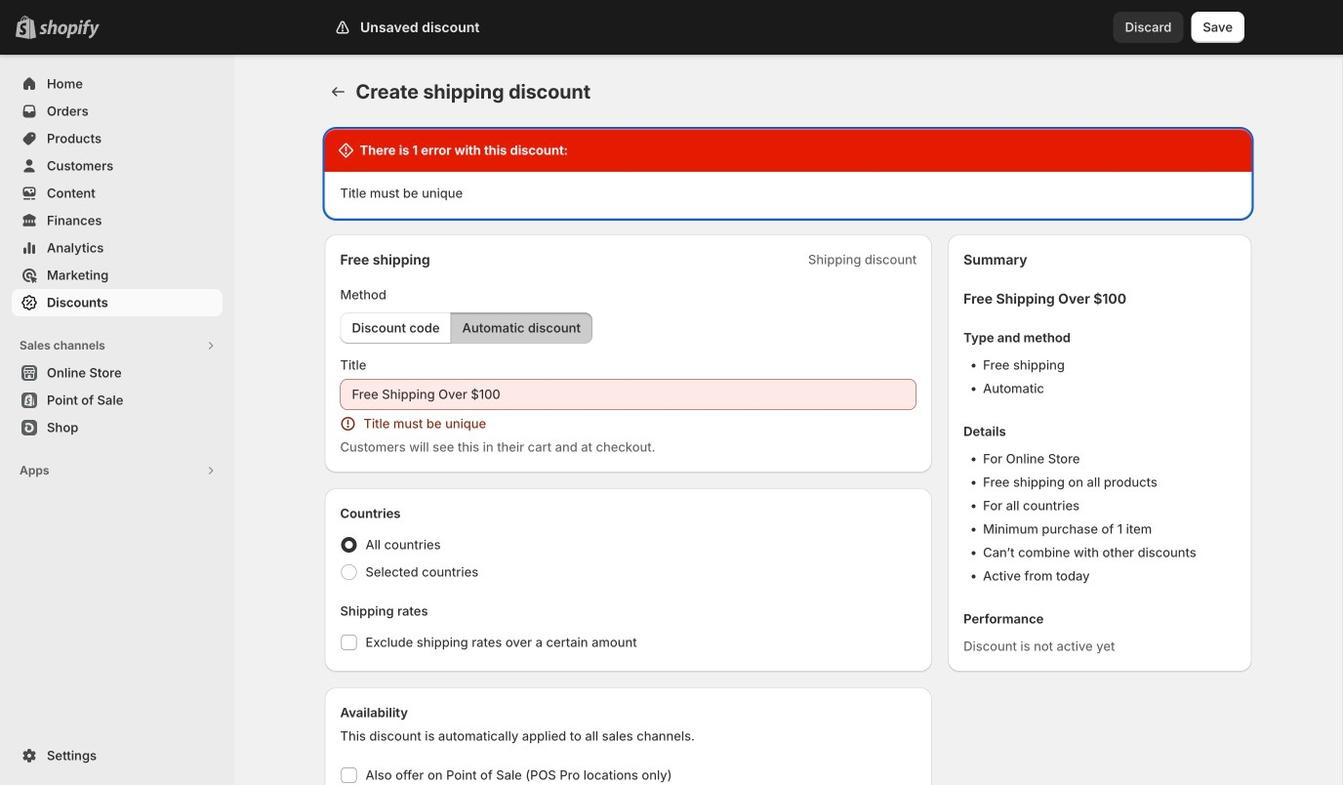 Task type: describe. For each thing, give the bounding box(es) containing it.
shopify image
[[39, 19, 100, 39]]



Task type: vqa. For each thing, say whether or not it's contained in the screenshot.
Products link on the top left of page
no



Task type: locate. For each thing, give the bounding box(es) containing it.
None text field
[[340, 379, 917, 410]]



